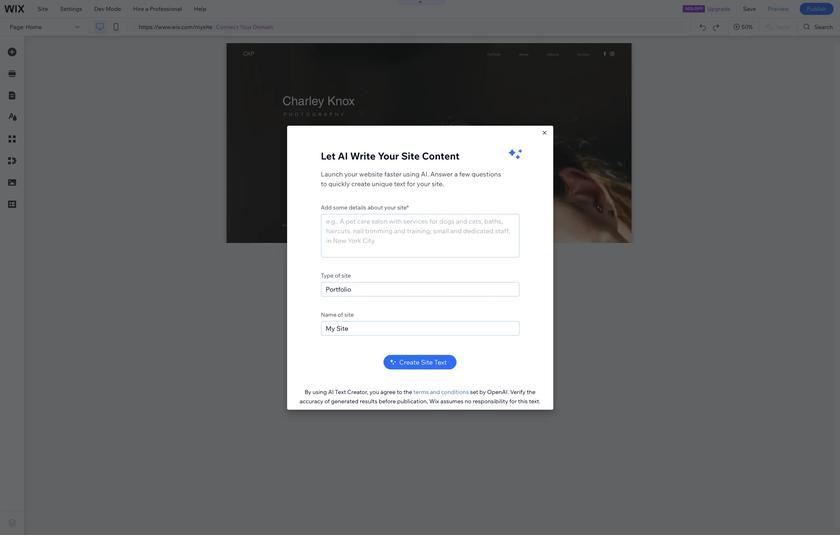 Task type: describe. For each thing, give the bounding box(es) containing it.
Pet Care Provider text field
[[321, 282, 520, 297]]

let
[[321, 150, 336, 162]]

e.g., A pet care salon with services for dogs and cats, baths, haircuts, nail trimming and training, small and dedicated staff, in New York City text field
[[321, 214, 520, 258]]

create site text
[[400, 359, 447, 367]]

faster
[[384, 170, 402, 178]]

site inside the create site text button
[[421, 359, 433, 367]]

dev
[[94, 5, 105, 13]]

wix
[[430, 398, 439, 405]]

of for name
[[338, 311, 343, 319]]

site*
[[398, 204, 409, 211]]

about
[[368, 204, 383, 211]]

professional
[[150, 5, 182, 13]]

site.
[[432, 180, 444, 188]]

conditions
[[442, 389, 469, 396]]

settings
[[60, 5, 82, 13]]

50% off
[[686, 6, 703, 11]]

name of site
[[321, 311, 354, 319]]

questions
[[472, 170, 501, 178]]

answer
[[431, 170, 453, 178]]

no
[[465, 398, 472, 405]]

set by openai. verify the accuracy of generated results before publication, wix assumes no responsibility for this text.
[[300, 389, 541, 405]]

https://www.wix.com/mysite
[[139, 23, 212, 31]]

terms
[[414, 389, 429, 396]]

for for this
[[510, 398, 517, 405]]

to inside launch your website faster using ai. answer a few questions to quickly create unique text for your site.
[[321, 180, 327, 188]]

0 vertical spatial your
[[345, 170, 358, 178]]

add some details about your site*
[[321, 204, 409, 211]]

of inside set by openai. verify the accuracy of generated results before publication, wix assumes no responsibility for this text.
[[325, 398, 330, 405]]

publication,
[[397, 398, 428, 405]]

add
[[321, 204, 332, 211]]

1 horizontal spatial your
[[385, 204, 396, 211]]

tools
[[776, 23, 790, 31]]

write
[[350, 150, 376, 162]]

quickly
[[329, 180, 350, 188]]

creator,
[[348, 389, 368, 396]]

generated
[[331, 398, 359, 405]]

50% for 50%
[[742, 23, 753, 31]]

for for your
[[407, 180, 416, 188]]

1 vertical spatial site
[[401, 150, 420, 162]]

assumes
[[441, 398, 464, 405]]

dev mode
[[94, 5, 121, 13]]

launch your website faster using ai. answer a few questions to quickly create unique text for your site.
[[321, 170, 501, 188]]

0 vertical spatial your
[[240, 23, 252, 31]]

https://www.wix.com/mysite connect your domain
[[139, 23, 273, 31]]

type of site
[[321, 272, 351, 279]]

site for name of site
[[345, 311, 354, 319]]

verify
[[511, 389, 526, 396]]

save
[[744, 5, 756, 13]]

search
[[815, 23, 833, 31]]

you
[[370, 389, 379, 396]]

a inside launch your website faster using ai. answer a few questions to quickly create unique text for your site.
[[455, 170, 458, 178]]

create
[[400, 359, 420, 367]]

details
[[349, 204, 367, 211]]

agree
[[381, 389, 396, 396]]

off
[[695, 6, 703, 11]]

0 horizontal spatial site
[[38, 5, 48, 13]]

create site text button
[[384, 355, 457, 370]]



Task type: vqa. For each thing, say whether or not it's contained in the screenshot.
this
yes



Task type: locate. For each thing, give the bounding box(es) containing it.
50% for 50% off
[[686, 6, 694, 11]]

0 vertical spatial text
[[435, 359, 447, 367]]

for left this
[[510, 398, 517, 405]]

0 horizontal spatial the
[[404, 389, 412, 396]]

text inside button
[[435, 359, 447, 367]]

website
[[359, 170, 383, 178]]

0 horizontal spatial text
[[335, 389, 346, 396]]

publish
[[807, 5, 827, 13]]

connect
[[216, 23, 239, 31]]

text
[[394, 180, 406, 188]]

for inside launch your website faster using ai. answer a few questions to quickly create unique text for your site.
[[407, 180, 416, 188]]

a
[[145, 5, 148, 13], [455, 170, 458, 178]]

home
[[26, 23, 42, 31]]

using right by
[[313, 389, 327, 396]]

1 vertical spatial of
[[338, 311, 343, 319]]

0 horizontal spatial your
[[240, 23, 252, 31]]

accuracy
[[300, 398, 323, 405]]

for right 'text'
[[407, 180, 416, 188]]

1 horizontal spatial text
[[435, 359, 447, 367]]

0 horizontal spatial 50%
[[686, 6, 694, 11]]

1 vertical spatial ai
[[328, 389, 334, 396]]

0 horizontal spatial a
[[145, 5, 148, 13]]

50% left off
[[686, 6, 694, 11]]

0 vertical spatial a
[[145, 5, 148, 13]]

before
[[379, 398, 396, 405]]

Fluffy Tails text field
[[321, 321, 520, 336]]

50% inside button
[[742, 23, 753, 31]]

name
[[321, 311, 337, 319]]

1 vertical spatial for
[[510, 398, 517, 405]]

your left domain
[[240, 23, 252, 31]]

using left ai.
[[403, 170, 420, 178]]

1 horizontal spatial for
[[510, 398, 517, 405]]

site for type of site
[[342, 272, 351, 279]]

the
[[404, 389, 412, 396], [527, 389, 536, 396]]

1 the from the left
[[404, 389, 412, 396]]

unique
[[372, 180, 393, 188]]

preview button
[[762, 0, 795, 18]]

0 horizontal spatial for
[[407, 180, 416, 188]]

2 horizontal spatial site
[[421, 359, 433, 367]]

search button
[[798, 18, 841, 36]]

text up generated on the bottom left
[[335, 389, 346, 396]]

0 vertical spatial ai
[[338, 150, 348, 162]]

0 horizontal spatial to
[[321, 180, 327, 188]]

of for type
[[335, 272, 340, 279]]

hire
[[133, 5, 144, 13]]

set
[[470, 389, 479, 396]]

0 vertical spatial site
[[342, 272, 351, 279]]

results
[[360, 398, 378, 405]]

few
[[460, 170, 470, 178]]

your down ai.
[[417, 180, 431, 188]]

0 vertical spatial for
[[407, 180, 416, 188]]

0 vertical spatial site
[[38, 5, 48, 13]]

to down launch
[[321, 180, 327, 188]]

mode
[[106, 5, 121, 13]]

to right agree
[[397, 389, 403, 396]]

0 vertical spatial 50%
[[686, 6, 694, 11]]

content
[[422, 150, 460, 162]]

some
[[333, 204, 348, 211]]

your up faster
[[378, 150, 399, 162]]

2 the from the left
[[527, 389, 536, 396]]

a left the few
[[455, 170, 458, 178]]

site right name
[[345, 311, 354, 319]]

1 horizontal spatial to
[[397, 389, 403, 396]]

let ai write your site content
[[321, 150, 460, 162]]

50% down save button
[[742, 23, 753, 31]]

using
[[403, 170, 420, 178], [313, 389, 327, 396]]

text
[[435, 359, 447, 367], [335, 389, 346, 396]]

0 vertical spatial of
[[335, 272, 340, 279]]

ai right let
[[338, 150, 348, 162]]

tools button
[[759, 18, 798, 36]]

preview
[[768, 5, 789, 13]]

responsibility
[[473, 398, 508, 405]]

site up launch your website faster using ai. answer a few questions to quickly create unique text for your site.
[[401, 150, 420, 162]]

1 vertical spatial site
[[345, 311, 354, 319]]

for
[[407, 180, 416, 188], [510, 398, 517, 405]]

by using ai text creator, you agree to the terms and conditions
[[305, 389, 469, 396]]

your left site*
[[385, 204, 396, 211]]

1 vertical spatial using
[[313, 389, 327, 396]]

terms and conditions button
[[414, 389, 469, 396]]

of right the accuracy
[[325, 398, 330, 405]]

1 vertical spatial a
[[455, 170, 458, 178]]

to
[[321, 180, 327, 188], [397, 389, 403, 396]]

1 horizontal spatial the
[[527, 389, 536, 396]]

1 horizontal spatial a
[[455, 170, 458, 178]]

publish button
[[800, 3, 834, 15]]

your
[[345, 170, 358, 178], [417, 180, 431, 188], [385, 204, 396, 211]]

of right type
[[335, 272, 340, 279]]

the up "text."
[[527, 389, 536, 396]]

the inside set by openai. verify the accuracy of generated results before publication, wix assumes no responsibility for this text.
[[527, 389, 536, 396]]

0 horizontal spatial ai
[[328, 389, 334, 396]]

0 vertical spatial to
[[321, 180, 327, 188]]

hire a professional
[[133, 5, 182, 13]]

site
[[38, 5, 48, 13], [401, 150, 420, 162], [421, 359, 433, 367]]

1 horizontal spatial using
[[403, 170, 420, 178]]

your up "create" at the top left
[[345, 170, 358, 178]]

launch
[[321, 170, 343, 178]]

1 horizontal spatial 50%
[[742, 23, 753, 31]]

upgrade
[[708, 5, 731, 13]]

1 vertical spatial your
[[417, 180, 431, 188]]

save button
[[737, 0, 762, 18]]

2 horizontal spatial your
[[417, 180, 431, 188]]

0 horizontal spatial your
[[345, 170, 358, 178]]

text.
[[529, 398, 541, 405]]

by
[[480, 389, 486, 396]]

ai up generated on the bottom left
[[328, 389, 334, 396]]

ai
[[338, 150, 348, 162], [328, 389, 334, 396]]

1 vertical spatial text
[[335, 389, 346, 396]]

site right create
[[421, 359, 433, 367]]

domain
[[253, 23, 273, 31]]

1 horizontal spatial site
[[401, 150, 420, 162]]

your
[[240, 23, 252, 31], [378, 150, 399, 162]]

1 vertical spatial to
[[397, 389, 403, 396]]

for inside set by openai. verify the accuracy of generated results before publication, wix assumes no responsibility for this text.
[[510, 398, 517, 405]]

text up "terms and conditions" button
[[435, 359, 447, 367]]

50% button
[[729, 18, 759, 36]]

1 vertical spatial your
[[378, 150, 399, 162]]

2 vertical spatial your
[[385, 204, 396, 211]]

and
[[430, 389, 440, 396]]

type
[[321, 272, 334, 279]]

create
[[352, 180, 371, 188]]

1 vertical spatial 50%
[[742, 23, 753, 31]]

site right type
[[342, 272, 351, 279]]

site
[[342, 272, 351, 279], [345, 311, 354, 319]]

of
[[335, 272, 340, 279], [338, 311, 343, 319], [325, 398, 330, 405]]

2 vertical spatial of
[[325, 398, 330, 405]]

2 vertical spatial site
[[421, 359, 433, 367]]

ai.
[[421, 170, 429, 178]]

the up publication,
[[404, 389, 412, 396]]

a right hire
[[145, 5, 148, 13]]

1 horizontal spatial ai
[[338, 150, 348, 162]]

50%
[[686, 6, 694, 11], [742, 23, 753, 31]]

0 horizontal spatial using
[[313, 389, 327, 396]]

help
[[194, 5, 207, 13]]

site up home
[[38, 5, 48, 13]]

by
[[305, 389, 311, 396]]

0 vertical spatial using
[[403, 170, 420, 178]]

this
[[518, 398, 528, 405]]

openai.
[[488, 389, 509, 396]]

1 horizontal spatial your
[[378, 150, 399, 162]]

using inside launch your website faster using ai. answer a few questions to quickly create unique text for your site.
[[403, 170, 420, 178]]

of right name
[[338, 311, 343, 319]]



